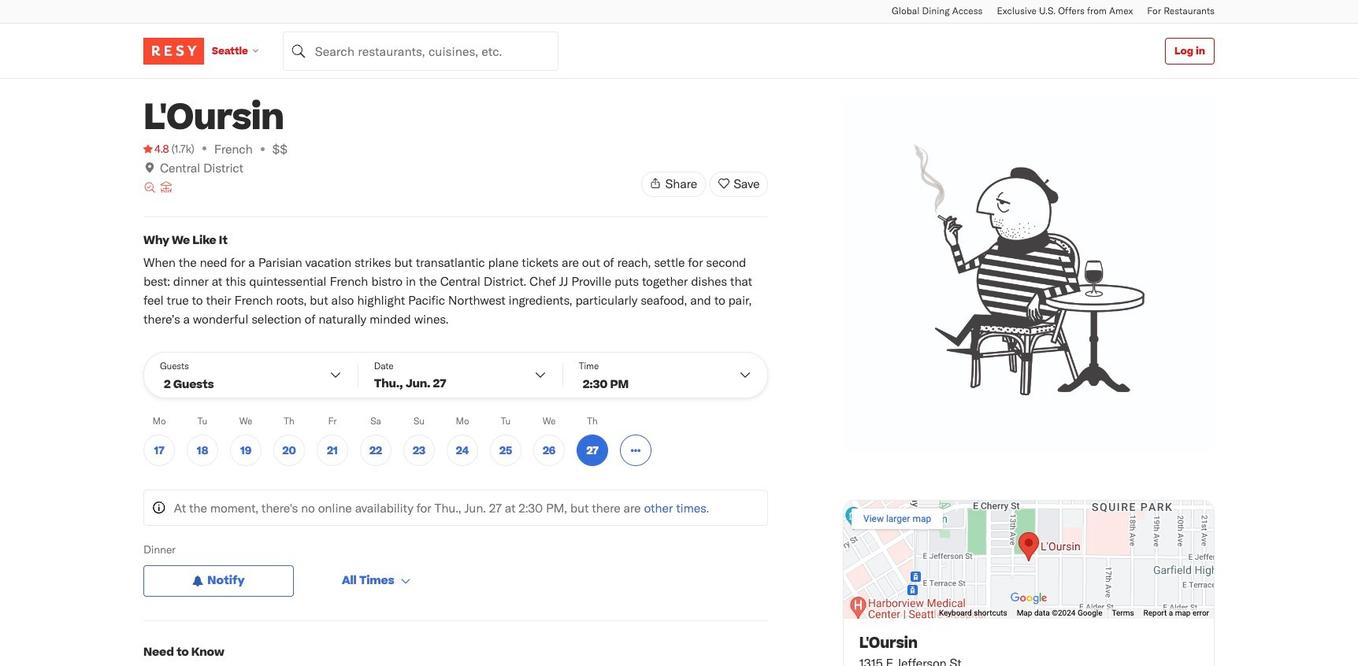 Task type: locate. For each thing, give the bounding box(es) containing it.
Search restaurants, cuisines, etc. text field
[[283, 31, 558, 71]]

4.8 out of 5 stars image
[[143, 141, 169, 157]]

None field
[[283, 31, 558, 71]]



Task type: vqa. For each thing, say whether or not it's contained in the screenshot.
4.9 out of 5 stars image
no



